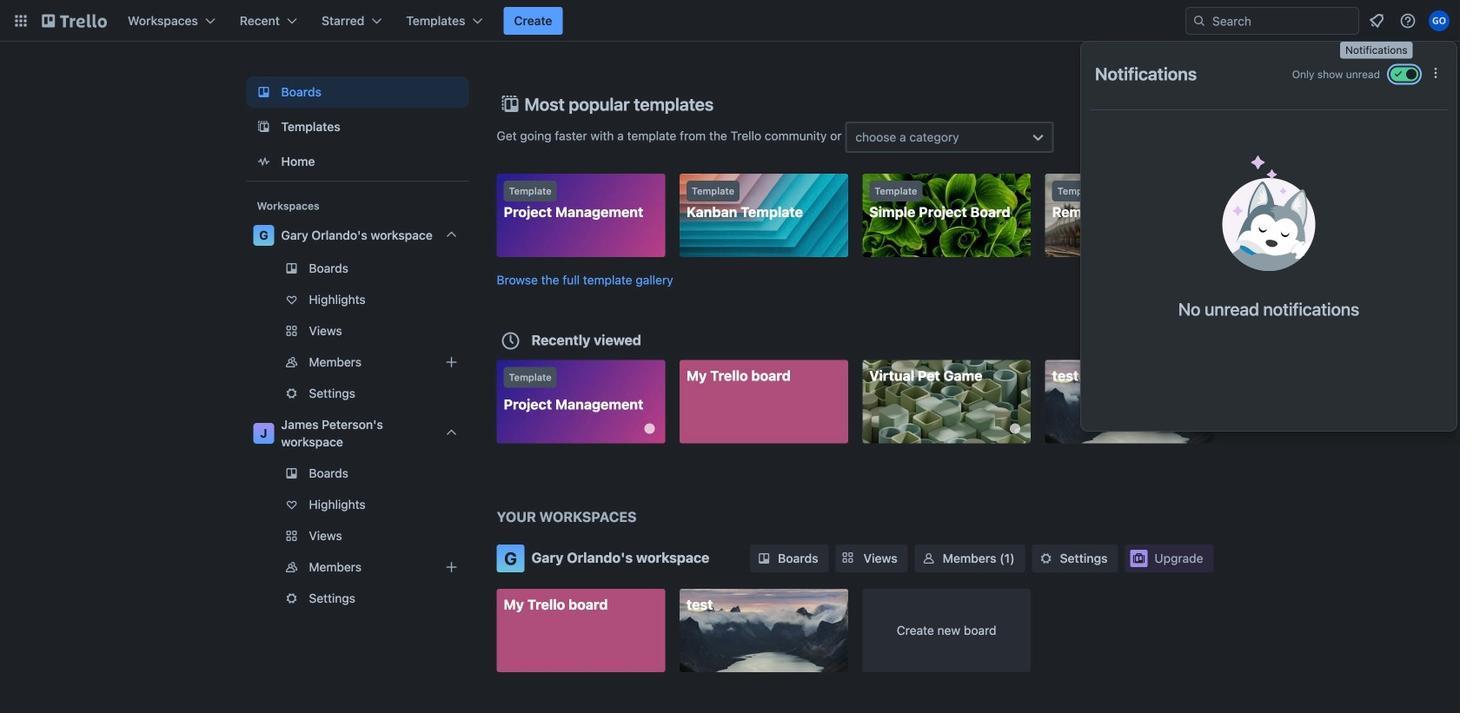 Task type: locate. For each thing, give the bounding box(es) containing it.
2 there is new activity on this board. image from the left
[[1011, 424, 1021, 434]]

there is new activity on this board. image
[[645, 424, 655, 434], [1011, 424, 1021, 434]]

sm image
[[756, 550, 773, 568], [921, 550, 938, 568], [1038, 550, 1055, 568]]

0 horizontal spatial sm image
[[756, 550, 773, 568]]

home image
[[253, 151, 274, 172]]

1 sm image from the left
[[756, 550, 773, 568]]

tooltip
[[1341, 42, 1414, 59]]

1 horizontal spatial there is new activity on this board. image
[[1011, 424, 1021, 434]]

1 horizontal spatial sm image
[[921, 550, 938, 568]]

Search field
[[1207, 8, 1359, 34]]

0 horizontal spatial there is new activity on this board. image
[[645, 424, 655, 434]]

board image
[[253, 82, 274, 103]]

2 sm image from the left
[[921, 550, 938, 568]]

template board image
[[253, 117, 274, 137]]

2 horizontal spatial sm image
[[1038, 550, 1055, 568]]

back to home image
[[42, 7, 107, 35]]

3 sm image from the left
[[1038, 550, 1055, 568]]



Task type: describe. For each thing, give the bounding box(es) containing it.
search image
[[1193, 14, 1207, 28]]

gary orlando (garyorlando) image
[[1430, 10, 1450, 31]]

0 notifications image
[[1367, 10, 1388, 31]]

open information menu image
[[1400, 12, 1417, 30]]

add image
[[441, 557, 462, 578]]

primary element
[[0, 0, 1461, 42]]

1 there is new activity on this board. image from the left
[[645, 424, 655, 434]]

add image
[[441, 352, 462, 373]]

taco image
[[1223, 156, 1316, 271]]



Task type: vqa. For each thing, say whether or not it's contained in the screenshot.
0 Notifications icon
yes



